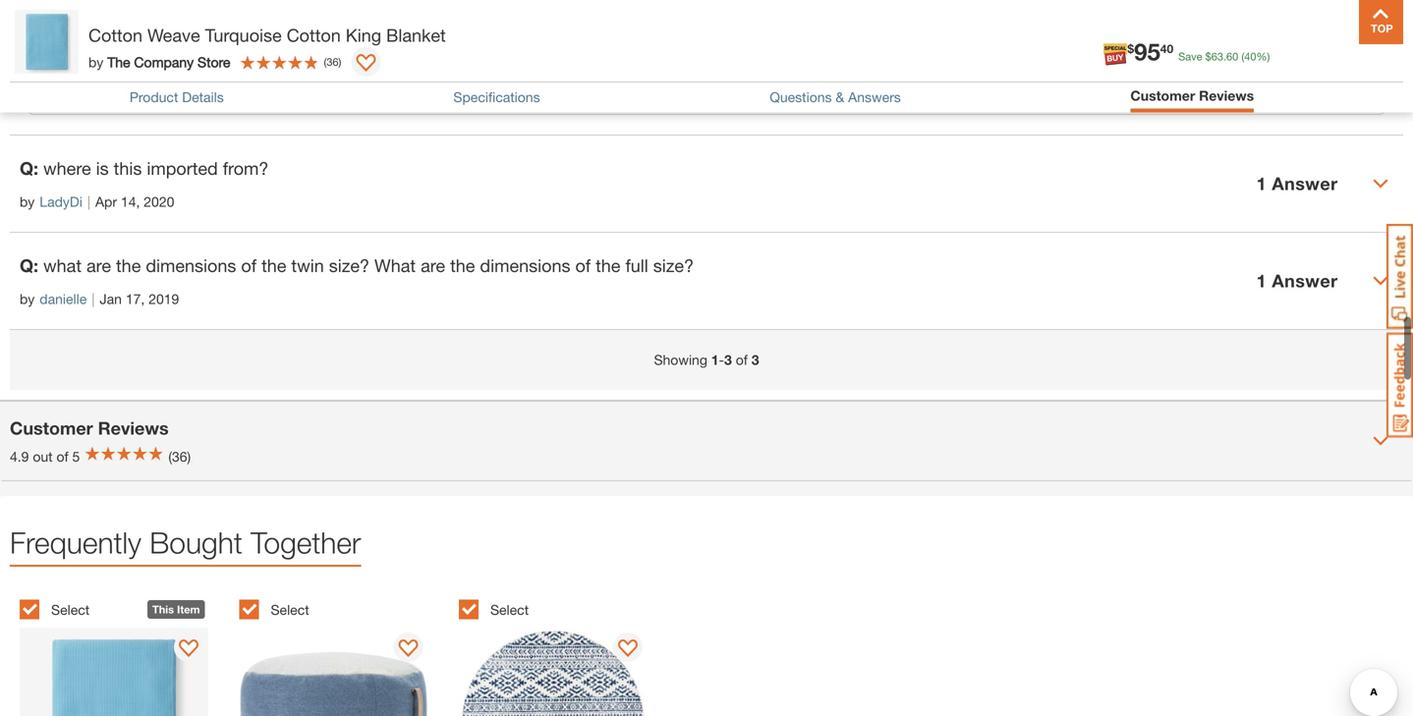 Task type: describe. For each thing, give the bounding box(es) containing it.
2 vertical spatial 1
[[711, 352, 719, 368]]

40 inside $ 95 40
[[1160, 42, 1174, 56]]

0 vertical spatial reviews
[[1199, 87, 1254, 104]]

cotton weave turquoise cotton king blanket
[[88, 25, 446, 46]]

feedback link image
[[1387, 332, 1413, 438]]

company for by the company store
[[134, 54, 194, 70]]

by ladydi | apr 14, 2020
[[20, 194, 174, 210]]

select for 3 / 3 group
[[490, 602, 529, 618]]

1 / 3 group
[[20, 589, 229, 716]]

of left 5
[[56, 449, 68, 465]]

0 horizontal spatial is
[[96, 158, 109, 179]]

1 are from the left
[[86, 255, 111, 276]]

| for this
[[87, 194, 90, 210]]

63
[[1212, 50, 1224, 63]]

select for 1 / 3 "group" at the left
[[51, 602, 90, 618]]

is inside hello,   thanks for your inquiry! this blanket is made in india.  thanks, and happy shopping!  the company store
[[331, 0, 341, 0]]

display image inside 3 / 3 group
[[618, 640, 638, 659]]

answers
[[848, 89, 901, 105]]

this inside 1 / 3 "group"
[[152, 603, 174, 616]]

specifications
[[453, 89, 540, 105]]

q: for q: where is this imported from?
[[20, 158, 38, 179]]

%)
[[1256, 50, 1270, 63]]

frequently bought together
[[10, 525, 361, 560]]

14,
[[121, 194, 140, 210]]

2 dimensions from the left
[[480, 255, 570, 276]]

2 size? from the left
[[653, 255, 694, 276]]

2021
[[250, 36, 281, 52]]

$ inside $ 95 40
[[1128, 42, 1134, 56]]

by for by the company store
[[88, 54, 103, 70]]

2 are from the left
[[421, 255, 445, 276]]

store for by the company store
[[198, 54, 230, 70]]

hello,   thanks for your inquiry! this blanket is made in india.  thanks, and happy shopping!  the company store
[[45, 0, 644, 21]]

what
[[374, 255, 416, 276]]

shopping!
[[556, 0, 617, 0]]

30,
[[227, 36, 246, 52]]

ladydi button
[[40, 192, 82, 212]]

1 for where is this imported from?
[[1257, 173, 1267, 194]]

1 horizontal spatial jan
[[201, 36, 223, 52]]

4 the from the left
[[596, 255, 621, 276]]

inquiry!
[[204, 0, 249, 0]]

your
[[173, 0, 200, 0]]

this
[[114, 158, 142, 179]]

1 horizontal spatial customer reviews
[[1131, 87, 1254, 104]]

95
[[1134, 37, 1160, 65]]

1 horizontal spatial 40
[[1244, 50, 1256, 63]]

life styles navy 20 in. x 20 in. poufs image
[[239, 628, 428, 716]]

1 dimensions from the left
[[146, 255, 236, 276]]

store for by the company store | jan 30, 2021
[[155, 36, 188, 52]]

by danielle | jan 17, 2019
[[20, 291, 179, 307]]

king
[[346, 25, 381, 46]]

1 vertical spatial customer
[[10, 418, 93, 439]]

what
[[43, 255, 82, 276]]

the for by the company store
[[107, 54, 130, 70]]

for
[[153, 0, 170, 0]]

)
[[339, 56, 341, 68]]

2019
[[149, 291, 179, 307]]

in
[[383, 0, 394, 0]]

india.
[[398, 0, 431, 0]]

imported
[[147, 158, 218, 179]]

blanket
[[386, 25, 446, 46]]

0 horizontal spatial (
[[324, 56, 327, 68]]

ladydi
[[40, 194, 82, 210]]

top button
[[1359, 0, 1403, 44]]

weave
[[147, 25, 200, 46]]

questions
[[770, 89, 832, 105]]

danielle button
[[40, 289, 87, 310]]

answer for what are the dimensions of the twin size? what are the dimensions of the full size?
[[1272, 270, 1338, 291]]

the for by the company store | jan 30, 2021
[[65, 36, 88, 52]]

caret image
[[1373, 176, 1389, 192]]

questions element
[[10, 0, 1403, 330]]

select for 2 / 3 "group"
[[271, 602, 309, 618]]

2 horizontal spatial |
[[193, 36, 196, 52]]

2020
[[144, 194, 174, 210]]

1 vertical spatial customer reviews
[[10, 418, 169, 439]]

full
[[626, 255, 648, 276]]

bought
[[150, 525, 242, 560]]

&
[[836, 89, 844, 105]]

product details
[[130, 89, 224, 105]]

q: where is this imported from?
[[20, 158, 269, 179]]

1 cotton from the left
[[88, 25, 143, 46]]

4.9
[[10, 449, 29, 465]]

product
[[130, 89, 178, 105]]

report
[[1326, 80, 1368, 96]]

5
[[72, 449, 80, 465]]

2 the from the left
[[261, 255, 286, 276]]

where
[[43, 158, 91, 179]]

and
[[487, 0, 511, 0]]

blanket
[[282, 0, 327, 0]]



Task type: vqa. For each thing, say whether or not it's contained in the screenshot.
space.
no



Task type: locate. For each thing, give the bounding box(es) containing it.
danielle
[[40, 291, 87, 307]]

select up 'tulum ivory/navy 5 ft. x 5 ft. round geometric area rug' image
[[490, 602, 529, 618]]

by left danielle
[[20, 291, 35, 307]]

.
[[1224, 50, 1227, 63]]

showing 1 - 3 of 3
[[654, 352, 759, 368]]

by left ladydi
[[20, 194, 35, 210]]

1 vertical spatial the
[[65, 36, 88, 52]]

2 vertical spatial |
[[92, 291, 95, 307]]

2 cotton from the left
[[287, 25, 341, 46]]

0 vertical spatial the
[[621, 0, 644, 0]]

1 vertical spatial q:
[[20, 255, 38, 276]]

store down 30,
[[198, 54, 230, 70]]

customer
[[1131, 87, 1195, 104], [10, 418, 93, 439]]

17,
[[126, 291, 145, 307]]

caret image inside questions "element"
[[1373, 273, 1389, 289]]

-
[[719, 352, 724, 368]]

0 horizontal spatial 3
[[724, 352, 732, 368]]

2 vertical spatial the
[[107, 54, 130, 70]]

$
[[1128, 42, 1134, 56], [1206, 50, 1212, 63]]

1 horizontal spatial are
[[421, 255, 445, 276]]

1 vertical spatial store
[[155, 36, 188, 52]]

jan left 17,
[[100, 291, 122, 307]]

this inside hello,   thanks for your inquiry! this blanket is made in india.  thanks, and happy shopping!  the company store
[[253, 0, 278, 0]]

2 horizontal spatial store
[[198, 54, 230, 70]]

company for by the company store | jan 30, 2021
[[92, 36, 152, 52]]

by for by ladydi | apr 14, 2020
[[20, 194, 35, 210]]

36
[[327, 56, 339, 68]]

of
[[241, 255, 257, 276], [575, 255, 591, 276], [736, 352, 748, 368], [56, 449, 68, 465]]

1 vertical spatial is
[[96, 158, 109, 179]]

live chat image
[[1387, 224, 1413, 329]]

2 horizontal spatial display image
[[618, 640, 638, 659]]

helpful? button
[[45, 70, 109, 99]]

is left this
[[96, 158, 109, 179]]

answer
[[1272, 173, 1338, 194], [1272, 270, 1338, 291]]

2 / 3 group
[[239, 589, 449, 716]]

select down "together"
[[271, 602, 309, 618]]

size? right twin
[[329, 255, 370, 276]]

store up by the company store
[[155, 36, 188, 52]]

the up helpful? button at the top left
[[65, 36, 88, 52]]

the inside hello,   thanks for your inquiry! this blanket is made in india.  thanks, and happy shopping!  the company store
[[621, 0, 644, 0]]

company down hello,
[[45, 5, 105, 21]]

from?
[[223, 158, 269, 179]]

( right 60
[[1242, 50, 1244, 63]]

select inside 2 / 3 "group"
[[271, 602, 309, 618]]

1 horizontal spatial cotton
[[287, 25, 341, 46]]

are
[[86, 255, 111, 276], [421, 255, 445, 276]]

by up helpful? button at the top left
[[45, 36, 60, 52]]

1 vertical spatial 1 answer
[[1257, 270, 1338, 291]]

tulum ivory/navy 5 ft. x 5 ft. round geometric area rug image
[[459, 628, 648, 716]]

this
[[253, 0, 278, 0], [152, 603, 174, 616]]

company inside hello,   thanks for your inquiry! this blanket is made in india.  thanks, and happy shopping!  the company store
[[45, 5, 105, 21]]

0 horizontal spatial select
[[51, 602, 90, 618]]

by up "helpful?"
[[88, 54, 103, 70]]

this item
[[152, 603, 200, 616]]

are right the what
[[421, 255, 445, 276]]

1 horizontal spatial customer
[[1131, 87, 1195, 104]]

2 vertical spatial store
[[198, 54, 230, 70]]

made
[[345, 0, 379, 0]]

customer reviews down save
[[1131, 87, 1254, 104]]

3 the from the left
[[450, 255, 475, 276]]

1 vertical spatial jan
[[100, 291, 122, 307]]

1 1 answer from the top
[[1257, 173, 1338, 194]]

2 answer from the top
[[1272, 270, 1338, 291]]

by the company store | jan 30, 2021
[[45, 36, 281, 52]]

0 vertical spatial q:
[[20, 158, 38, 179]]

reviews up (36)
[[98, 418, 169, 439]]

0 horizontal spatial |
[[87, 194, 90, 210]]

turquoise
[[205, 25, 282, 46]]

1 caret image from the top
[[1373, 273, 1389, 289]]

1 vertical spatial caret image
[[1373, 433, 1389, 449]]

together
[[251, 525, 361, 560]]

display image for together
[[179, 640, 198, 659]]

1 vertical spatial reviews
[[98, 418, 169, 439]]

dimensions
[[146, 255, 236, 276], [480, 255, 570, 276]]

apr
[[95, 194, 117, 210]]

1 horizontal spatial (
[[1242, 50, 1244, 63]]

2 select from the left
[[271, 602, 309, 618]]

customer down $ 95 40
[[1131, 87, 1195, 104]]

0 vertical spatial jan
[[201, 36, 223, 52]]

customer reviews up 5
[[10, 418, 169, 439]]

showing
[[654, 352, 707, 368]]

are up by danielle | jan 17, 2019
[[86, 255, 111, 276]]

is
[[331, 0, 341, 0], [96, 158, 109, 179]]

select
[[51, 602, 90, 618], [271, 602, 309, 618], [490, 602, 529, 618]]

1 horizontal spatial store
[[155, 36, 188, 52]]

1 horizontal spatial is
[[331, 0, 341, 0]]

display image
[[398, 640, 418, 659]]

this left item
[[152, 603, 174, 616]]

3 / 3 group
[[459, 589, 669, 716]]

1 answer for q: what are the dimensions of the twin size? what are the dimensions of the full size?
[[1257, 270, 1338, 291]]

cotton down thanks
[[88, 25, 143, 46]]

$ 95 40
[[1128, 37, 1174, 65]]

0 horizontal spatial customer reviews
[[10, 418, 169, 439]]

1 q: from the top
[[20, 158, 38, 179]]

customer reviews button
[[1131, 87, 1254, 108], [1131, 87, 1254, 104]]

1 3 from the left
[[724, 352, 732, 368]]

by the company store
[[88, 54, 230, 70]]

the right the what
[[450, 255, 475, 276]]

the right shopping!
[[621, 0, 644, 0]]

questions & answers
[[770, 89, 901, 105]]

cotton
[[88, 25, 143, 46], [287, 25, 341, 46]]

out
[[33, 449, 53, 465]]

product image image
[[15, 10, 79, 74]]

store
[[109, 5, 142, 21], [155, 36, 188, 52], [198, 54, 230, 70]]

1 size? from the left
[[329, 255, 370, 276]]

0 vertical spatial is
[[331, 0, 341, 0]]

save
[[1179, 50, 1203, 63]]

1 the from the left
[[116, 255, 141, 276]]

60
[[1227, 50, 1239, 63]]

0 vertical spatial 1
[[1257, 173, 1267, 194]]

0 horizontal spatial are
[[86, 255, 111, 276]]

3 right showing
[[724, 352, 732, 368]]

0 vertical spatial 1 answer
[[1257, 173, 1338, 194]]

1 answer for q: where is this imported from?
[[1257, 173, 1338, 194]]

1 horizontal spatial reviews
[[1199, 87, 1254, 104]]

reviews down . on the top right of page
[[1199, 87, 1254, 104]]

answer left live chat image
[[1272, 270, 1338, 291]]

0 vertical spatial company
[[45, 5, 105, 21]]

helpful?
[[55, 78, 99, 91]]

thanks,
[[435, 0, 484, 0]]

0 vertical spatial customer reviews
[[1131, 87, 1254, 104]]

0 horizontal spatial cotton
[[88, 25, 143, 46]]

the left full
[[596, 255, 621, 276]]

thanks
[[105, 0, 149, 0]]

| up by the company store
[[193, 36, 196, 52]]

| left apr
[[87, 194, 90, 210]]

0 horizontal spatial reviews
[[98, 418, 169, 439]]

4.9 out of 5
[[10, 449, 80, 465]]

by for by the company store | jan 30, 2021
[[45, 36, 60, 52]]

$ left . on the top right of page
[[1206, 50, 1212, 63]]

display image inside 1 / 3 "group"
[[179, 640, 198, 659]]

q:
[[20, 158, 38, 179], [20, 255, 38, 276]]

store down thanks
[[109, 5, 142, 21]]

q: left what
[[20, 255, 38, 276]]

0 vertical spatial |
[[193, 36, 196, 52]]

3 select from the left
[[490, 602, 529, 618]]

the
[[621, 0, 644, 0], [65, 36, 88, 52], [107, 54, 130, 70]]

1 for what are the dimensions of the twin size? what are the dimensions of the full size?
[[1257, 270, 1267, 291]]

0 vertical spatial this
[[253, 0, 278, 0]]

q: for q: what are the dimensions of the twin size? what are the dimensions of the full size?
[[20, 255, 38, 276]]

this up cotton weave turquoise cotton king blanket
[[253, 0, 278, 0]]

company
[[45, 5, 105, 21], [92, 36, 152, 52], [134, 54, 194, 70]]

2 vertical spatial company
[[134, 54, 194, 70]]

40 right 60
[[1244, 50, 1256, 63]]

is left made
[[331, 0, 341, 0]]

0 horizontal spatial the
[[65, 36, 88, 52]]

store inside hello,   thanks for your inquiry! this blanket is made in india.  thanks, and happy shopping!  the company store
[[109, 5, 142, 21]]

answer for where is this imported from?
[[1272, 173, 1338, 194]]

2 caret image from the top
[[1373, 433, 1389, 449]]

display image
[[356, 54, 376, 74], [179, 640, 198, 659], [618, 640, 638, 659]]

report button
[[1326, 78, 1368, 99]]

questions & answers button
[[770, 89, 901, 105], [770, 89, 901, 105]]

0 horizontal spatial customer
[[10, 418, 93, 439]]

| right danielle
[[92, 291, 95, 307]]

jan
[[201, 36, 223, 52], [100, 291, 122, 307]]

2 3 from the left
[[752, 352, 759, 368]]

2 horizontal spatial select
[[490, 602, 529, 618]]

the down by the company store | jan 30, 2021
[[107, 54, 130, 70]]

company down by the company store | jan 30, 2021
[[134, 54, 194, 70]]

the left twin
[[261, 255, 286, 276]]

0 vertical spatial caret image
[[1373, 273, 1389, 289]]

1 horizontal spatial |
[[92, 291, 95, 307]]

1 horizontal spatial $
[[1206, 50, 1212, 63]]

1 horizontal spatial select
[[271, 602, 309, 618]]

cotton up 36
[[287, 25, 341, 46]]

jan left 30,
[[201, 36, 223, 52]]

40 left save
[[1160, 42, 1174, 56]]

0 horizontal spatial $
[[1128, 42, 1134, 56]]

frequently
[[10, 525, 141, 560]]

(
[[1242, 50, 1244, 63], [324, 56, 327, 68]]

| for the
[[92, 291, 95, 307]]

|
[[193, 36, 196, 52], [87, 194, 90, 210], [92, 291, 95, 307]]

happy
[[514, 0, 553, 0]]

the company store button
[[65, 33, 188, 55]]

1 horizontal spatial dimensions
[[480, 255, 570, 276]]

save $ 63 . 60 ( 40 %)
[[1179, 50, 1270, 63]]

2 1 answer from the top
[[1257, 270, 1338, 291]]

40
[[1160, 42, 1174, 56], [1244, 50, 1256, 63]]

q: what are the dimensions of the twin size? what are the dimensions of the full size?
[[20, 255, 694, 276]]

the
[[116, 255, 141, 276], [261, 255, 286, 276], [450, 255, 475, 276], [596, 255, 621, 276]]

1 horizontal spatial this
[[253, 0, 278, 0]]

0 horizontal spatial size?
[[329, 255, 370, 276]]

display image for turquoise
[[356, 54, 376, 74]]

0 horizontal spatial dimensions
[[146, 255, 236, 276]]

( left ) on the left of the page
[[324, 56, 327, 68]]

the up 17,
[[116, 255, 141, 276]]

3 right -
[[752, 352, 759, 368]]

1 horizontal spatial 3
[[752, 352, 759, 368]]

1 horizontal spatial display image
[[356, 54, 376, 74]]

1 vertical spatial company
[[92, 36, 152, 52]]

(36)
[[168, 449, 191, 465]]

1 vertical spatial this
[[152, 603, 174, 616]]

0 horizontal spatial jan
[[100, 291, 122, 307]]

of right -
[[736, 352, 748, 368]]

0 horizontal spatial store
[[109, 5, 142, 21]]

caret image
[[1373, 273, 1389, 289], [1373, 433, 1389, 449]]

1 vertical spatial |
[[87, 194, 90, 210]]

( 36 )
[[324, 56, 341, 68]]

1
[[1257, 173, 1267, 194], [1257, 270, 1267, 291], [711, 352, 719, 368]]

1 horizontal spatial size?
[[653, 255, 694, 276]]

0 vertical spatial customer
[[1131, 87, 1195, 104]]

twin
[[291, 255, 324, 276]]

item
[[177, 603, 200, 616]]

size? right full
[[653, 255, 694, 276]]

product details button
[[130, 89, 224, 105], [130, 89, 224, 105]]

customer up 4.9 out of 5
[[10, 418, 93, 439]]

2 q: from the top
[[20, 255, 38, 276]]

select down frequently
[[51, 602, 90, 618]]

specifications button
[[453, 89, 540, 105], [453, 89, 540, 105]]

1 vertical spatial 1
[[1257, 270, 1267, 291]]

of left full
[[575, 255, 591, 276]]

by for by danielle | jan 17, 2019
[[20, 291, 35, 307]]

0 horizontal spatial display image
[[179, 640, 198, 659]]

select inside 1 / 3 "group"
[[51, 602, 90, 618]]

1 select from the left
[[51, 602, 90, 618]]

1 vertical spatial answer
[[1272, 270, 1338, 291]]

of left twin
[[241, 255, 257, 276]]

$ left save
[[1128, 42, 1134, 56]]

company up by the company store
[[92, 36, 152, 52]]

1 answer from the top
[[1272, 173, 1338, 194]]

q: left where
[[20, 158, 38, 179]]

0 vertical spatial answer
[[1272, 173, 1338, 194]]

answer left caret icon
[[1272, 173, 1338, 194]]

reviews
[[1199, 87, 1254, 104], [98, 418, 169, 439]]

1 answer
[[1257, 173, 1338, 194], [1257, 270, 1338, 291]]

select inside 3 / 3 group
[[490, 602, 529, 618]]

0 vertical spatial store
[[109, 5, 142, 21]]

0 horizontal spatial this
[[152, 603, 174, 616]]

by
[[45, 36, 60, 52], [88, 54, 103, 70], [20, 194, 35, 210], [20, 291, 35, 307]]

hello,
[[66, 0, 101, 0]]

1 horizontal spatial the
[[107, 54, 130, 70]]

details
[[182, 89, 224, 105]]

0 horizontal spatial 40
[[1160, 42, 1174, 56]]

2 horizontal spatial the
[[621, 0, 644, 0]]



